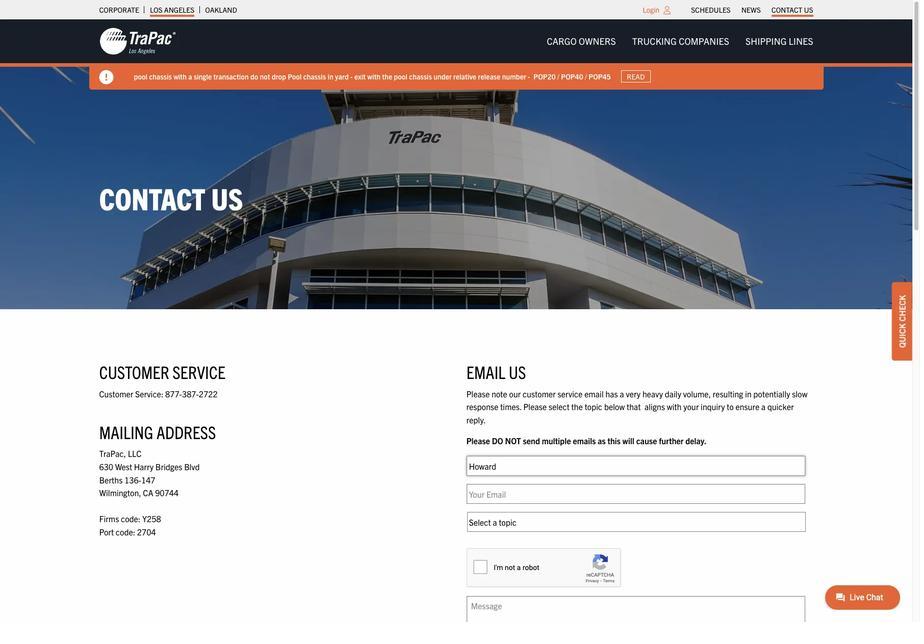 Task type: describe. For each thing, give the bounding box(es) containing it.
that
[[627, 402, 641, 412]]

topic
[[585, 402, 602, 412]]

2 - from the left
[[528, 72, 530, 81]]

menu bar containing schedules
[[686, 3, 819, 17]]

not
[[260, 72, 270, 81]]

0 horizontal spatial in
[[328, 72, 333, 81]]

cargo
[[547, 35, 577, 47]]

read link
[[621, 70, 651, 83]]

will
[[623, 436, 634, 447]]

shipping lines
[[746, 35, 813, 47]]

3 chassis from the left
[[409, 72, 432, 81]]

0 horizontal spatial contact
[[99, 180, 205, 217]]

login
[[643, 5, 660, 14]]

daily
[[665, 389, 681, 399]]

single
[[194, 72, 212, 81]]

inquiry
[[701, 402, 725, 412]]

0 vertical spatial the
[[382, 72, 392, 81]]

very
[[626, 389, 641, 399]]

your
[[683, 402, 699, 412]]

Message text field
[[466, 597, 805, 623]]

service
[[172, 361, 225, 383]]

0 vertical spatial contact
[[772, 5, 802, 14]]

customer service: 877-387-2722
[[99, 389, 218, 399]]

customer service
[[99, 361, 225, 383]]

note
[[492, 389, 507, 399]]

trucking
[[632, 35, 677, 47]]

corporate
[[99, 5, 139, 14]]

under
[[434, 72, 452, 81]]

los angeles image
[[99, 27, 176, 56]]

ensure
[[736, 402, 760, 412]]

the inside please note our customer service email has a very heavy daily volume, resulting in potentially slow response times. please select the topic below that  aligns with your inquiry to ensure a quicker reply.
[[571, 402, 583, 412]]

heavy
[[642, 389, 663, 399]]

1 vertical spatial please
[[523, 402, 547, 412]]

387-
[[182, 389, 199, 399]]

contact us link
[[772, 3, 813, 17]]

2 vertical spatial us
[[509, 361, 526, 383]]

1 vertical spatial contact us
[[99, 180, 243, 217]]

select
[[549, 402, 570, 412]]

send
[[523, 436, 540, 447]]

2 horizontal spatial a
[[761, 402, 766, 412]]

service:
[[135, 389, 163, 399]]

mailing address
[[99, 421, 216, 443]]

port
[[99, 527, 114, 538]]

0 vertical spatial a
[[188, 72, 192, 81]]

mailing
[[99, 421, 153, 443]]

in inside please note our customer service email has a very heavy daily volume, resulting in potentially slow response times. please select the topic below that  aligns with your inquiry to ensure a quicker reply.
[[745, 389, 752, 399]]

resulting
[[713, 389, 743, 399]]

pool
[[288, 72, 302, 81]]

banner containing cargo owners
[[0, 19, 920, 90]]

ca
[[143, 488, 153, 498]]

below
[[604, 402, 625, 412]]

volume,
[[683, 389, 711, 399]]

schedules link
[[691, 3, 731, 17]]

136-
[[124, 475, 141, 485]]

release
[[478, 72, 500, 81]]

0 vertical spatial code:
[[121, 514, 140, 525]]

please do not send multiple emails as this will cause further delay.
[[466, 436, 707, 447]]

shipping lines link
[[737, 31, 821, 52]]

los angeles link
[[150, 3, 194, 17]]

pop20
[[534, 72, 556, 81]]

trapac,
[[99, 449, 126, 459]]

2 chassis from the left
[[303, 72, 326, 81]]

1 vertical spatial a
[[620, 389, 624, 399]]

1 vertical spatial code:
[[116, 527, 135, 538]]

630
[[99, 462, 113, 472]]

address
[[156, 421, 216, 443]]

please for not
[[466, 436, 490, 447]]

our
[[509, 389, 521, 399]]

1 horizontal spatial with
[[367, 72, 381, 81]]

solid image
[[99, 70, 113, 85]]

exit
[[354, 72, 366, 81]]

response
[[466, 402, 498, 412]]

email
[[584, 389, 604, 399]]

to
[[727, 402, 734, 412]]

not
[[505, 436, 521, 447]]

slow
[[792, 389, 808, 399]]

menu bar inside banner
[[539, 31, 821, 52]]

light image
[[664, 6, 671, 14]]

potentially
[[753, 389, 790, 399]]

Your Email text field
[[466, 485, 805, 504]]

as
[[598, 436, 606, 447]]

contact us inside menu bar
[[772, 5, 813, 14]]

email
[[466, 361, 506, 383]]

transaction
[[213, 72, 249, 81]]

2704
[[137, 527, 156, 538]]

has
[[605, 389, 618, 399]]

quick check link
[[892, 282, 912, 361]]

emails
[[573, 436, 596, 447]]

relative
[[453, 72, 476, 81]]

check
[[897, 295, 907, 322]]



Task type: vqa. For each thing, say whether or not it's contained in the screenshot.
will at the bottom of the page
yes



Task type: locate. For each thing, give the bounding box(es) containing it.
cause
[[636, 436, 657, 447]]

contact
[[772, 5, 802, 14], [99, 180, 205, 217]]

2 pool from the left
[[394, 72, 407, 81]]

1 customer from the top
[[99, 361, 169, 383]]

service
[[558, 389, 583, 399]]

in up ensure
[[745, 389, 752, 399]]

1 horizontal spatial in
[[745, 389, 752, 399]]

1 horizontal spatial us
[[509, 361, 526, 383]]

2 horizontal spatial us
[[804, 5, 813, 14]]

2 customer from the top
[[99, 389, 133, 399]]

corporate link
[[99, 3, 139, 17]]

1 vertical spatial in
[[745, 389, 752, 399]]

- right number
[[528, 72, 530, 81]]

trucking companies link
[[624, 31, 737, 52]]

0 horizontal spatial contact us
[[99, 180, 243, 217]]

west
[[115, 462, 132, 472]]

with right exit
[[367, 72, 381, 81]]

cargo owners
[[547, 35, 616, 47]]

0 horizontal spatial the
[[382, 72, 392, 81]]

a left single
[[188, 72, 192, 81]]

please down customer
[[523, 402, 547, 412]]

2 horizontal spatial chassis
[[409, 72, 432, 81]]

customer left service:
[[99, 389, 133, 399]]

quicker
[[768, 402, 794, 412]]

the right exit
[[382, 72, 392, 81]]

1 - from the left
[[350, 72, 353, 81]]

contact us
[[772, 5, 813, 14], [99, 180, 243, 217]]

oakland link
[[205, 3, 237, 17]]

1 horizontal spatial chassis
[[303, 72, 326, 81]]

0 horizontal spatial chassis
[[149, 72, 172, 81]]

0 vertical spatial in
[[328, 72, 333, 81]]

pool chassis with a single transaction  do not drop pool chassis in yard -  exit with the pool chassis under relative release number -  pop20 / pop40 / pop45
[[134, 72, 611, 81]]

1 horizontal spatial contact us
[[772, 5, 813, 14]]

0 vertical spatial contact us
[[772, 5, 813, 14]]

/ left pop45
[[585, 72, 587, 81]]

drop
[[272, 72, 286, 81]]

times.
[[500, 402, 522, 412]]

with left single
[[173, 72, 187, 81]]

1 horizontal spatial contact
[[772, 5, 802, 14]]

code: up 2704 on the left of page
[[121, 514, 140, 525]]

delay.
[[685, 436, 707, 447]]

1 horizontal spatial the
[[571, 402, 583, 412]]

1 vertical spatial menu bar
[[539, 31, 821, 52]]

multiple
[[542, 436, 571, 447]]

90744
[[155, 488, 179, 498]]

Your Name text field
[[466, 457, 805, 476]]

with inside please note our customer service email has a very heavy daily volume, resulting in potentially slow response times. please select the topic below that  aligns with your inquiry to ensure a quicker reply.
[[667, 402, 682, 412]]

do
[[492, 436, 503, 447]]

1 pool from the left
[[134, 72, 147, 81]]

1 vertical spatial us
[[211, 180, 243, 217]]

pool right exit
[[394, 72, 407, 81]]

0 horizontal spatial /
[[557, 72, 559, 81]]

1 / from the left
[[557, 72, 559, 81]]

menu bar
[[686, 3, 819, 17], [539, 31, 821, 52]]

code: right "port"
[[116, 527, 135, 538]]

1 horizontal spatial pool
[[394, 72, 407, 81]]

1 horizontal spatial -
[[528, 72, 530, 81]]

chassis down los angeles "image"
[[149, 72, 172, 81]]

1 horizontal spatial /
[[585, 72, 587, 81]]

0 horizontal spatial with
[[173, 72, 187, 81]]

the down service
[[571, 402, 583, 412]]

do
[[250, 72, 258, 81]]

bridges
[[155, 462, 182, 472]]

chassis
[[149, 72, 172, 81], [303, 72, 326, 81], [409, 72, 432, 81]]

quick check
[[897, 295, 907, 348]]

berths
[[99, 475, 123, 485]]

a
[[188, 72, 192, 81], [620, 389, 624, 399], [761, 402, 766, 412]]

/
[[557, 72, 559, 81], [585, 72, 587, 81]]

yard
[[335, 72, 349, 81]]

2722
[[199, 389, 218, 399]]

in
[[328, 72, 333, 81], [745, 389, 752, 399]]

angeles
[[164, 5, 194, 14]]

0 vertical spatial menu bar
[[686, 3, 819, 17]]

0 horizontal spatial a
[[188, 72, 192, 81]]

reply.
[[466, 415, 486, 425]]

lines
[[789, 35, 813, 47]]

cargo owners link
[[539, 31, 624, 52]]

email us
[[466, 361, 526, 383]]

0 vertical spatial customer
[[99, 361, 169, 383]]

please
[[466, 389, 490, 399], [523, 402, 547, 412], [466, 436, 490, 447]]

pop40
[[561, 72, 583, 81]]

1 vertical spatial the
[[571, 402, 583, 412]]

in left yard
[[328, 72, 333, 81]]

customer up service:
[[99, 361, 169, 383]]

pool right solid icon at the top
[[134, 72, 147, 81]]

llc
[[128, 449, 141, 459]]

los
[[150, 5, 163, 14]]

2 horizontal spatial with
[[667, 402, 682, 412]]

877-
[[165, 389, 182, 399]]

0 horizontal spatial -
[[350, 72, 353, 81]]

0 horizontal spatial us
[[211, 180, 243, 217]]

menu bar up the shipping
[[686, 3, 819, 17]]

please for our
[[466, 389, 490, 399]]

pop45
[[589, 72, 611, 81]]

los angeles
[[150, 5, 194, 14]]

customer
[[99, 361, 169, 383], [99, 389, 133, 399]]

/ left pop40
[[557, 72, 559, 81]]

1 chassis from the left
[[149, 72, 172, 81]]

0 vertical spatial us
[[804, 5, 813, 14]]

a right "has"
[[620, 389, 624, 399]]

number
[[502, 72, 526, 81]]

harry
[[134, 462, 154, 472]]

chassis left under at the left top of the page
[[409, 72, 432, 81]]

blvd
[[184, 462, 200, 472]]

please left do
[[466, 436, 490, 447]]

1 vertical spatial contact
[[99, 180, 205, 217]]

banner
[[0, 19, 920, 90]]

0 vertical spatial please
[[466, 389, 490, 399]]

2 vertical spatial please
[[466, 436, 490, 447]]

quick
[[897, 324, 907, 348]]

with down daily
[[667, 402, 682, 412]]

1 vertical spatial customer
[[99, 389, 133, 399]]

please note our customer service email has a very heavy daily volume, resulting in potentially slow response times. please select the topic below that  aligns with your inquiry to ensure a quicker reply.
[[466, 389, 808, 425]]

login link
[[643, 5, 660, 14]]

0 horizontal spatial pool
[[134, 72, 147, 81]]

chassis right pool
[[303, 72, 326, 81]]

2 vertical spatial a
[[761, 402, 766, 412]]

us
[[804, 5, 813, 14], [211, 180, 243, 217], [509, 361, 526, 383]]

shipping
[[746, 35, 787, 47]]

firms code:  y258 port code:  2704
[[99, 514, 161, 538]]

trucking companies
[[632, 35, 729, 47]]

customer for customer service
[[99, 361, 169, 383]]

customer for customer service: 877-387-2722
[[99, 389, 133, 399]]

owners
[[579, 35, 616, 47]]

news
[[741, 5, 761, 14]]

please up response
[[466, 389, 490, 399]]

news link
[[741, 3, 761, 17]]

1 horizontal spatial a
[[620, 389, 624, 399]]

wilmington,
[[99, 488, 141, 498]]

147
[[141, 475, 155, 485]]

companies
[[679, 35, 729, 47]]

menu bar containing cargo owners
[[539, 31, 821, 52]]

customer
[[523, 389, 556, 399]]

firms
[[99, 514, 119, 525]]

2 / from the left
[[585, 72, 587, 81]]

read
[[627, 72, 645, 81]]

- left exit
[[350, 72, 353, 81]]

oakland
[[205, 5, 237, 14]]

menu bar down "light" icon
[[539, 31, 821, 52]]

trapac, llc 630 west harry bridges blvd berths 136-147 wilmington, ca 90744
[[99, 449, 200, 498]]

a down potentially
[[761, 402, 766, 412]]



